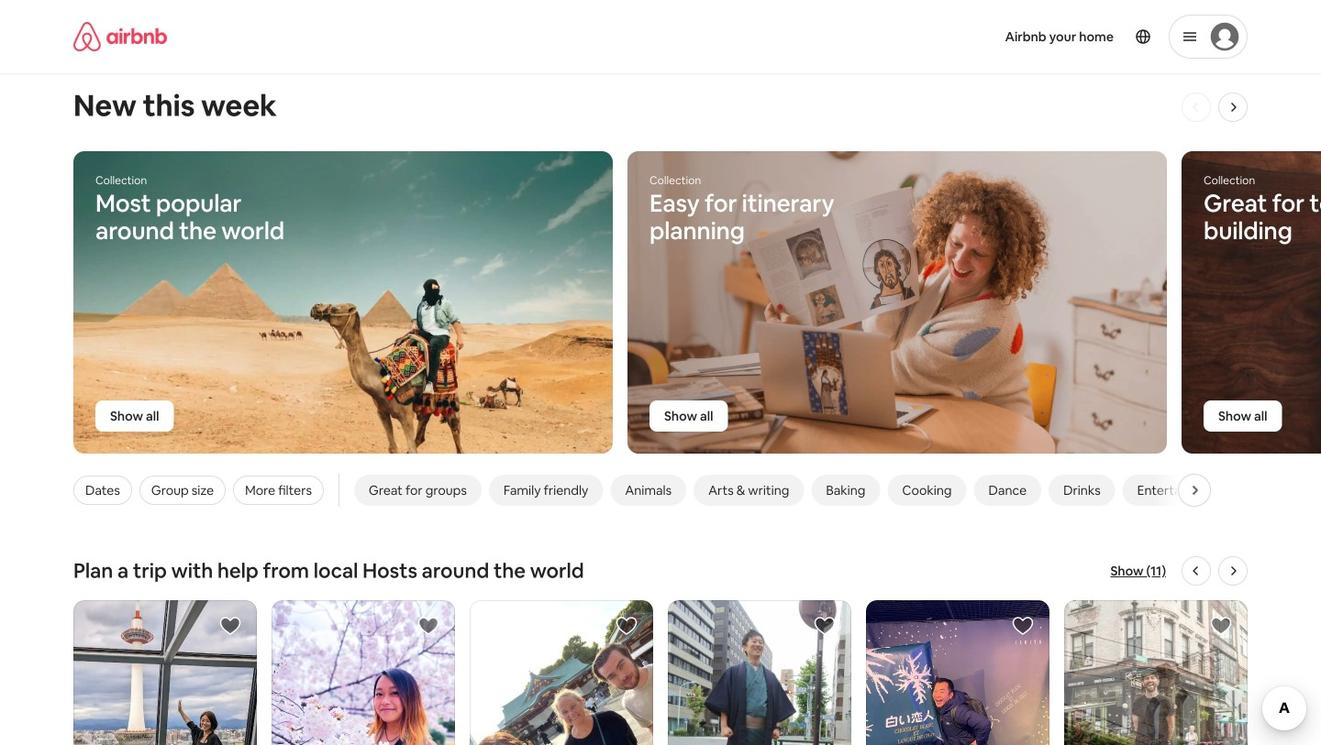 Task type: vqa. For each thing, say whether or not it's contained in the screenshot.
'$1,000'
no



Task type: locate. For each thing, give the bounding box(es) containing it.
0 horizontal spatial save this experience image
[[616, 616, 638, 638]]

3 save this experience image from the left
[[1210, 616, 1232, 638]]

baking element
[[826, 483, 865, 499]]

drinks element
[[1063, 483, 1101, 499]]

2 save this experience image from the left
[[417, 616, 439, 638]]

0 horizontal spatial save this experience image
[[219, 616, 241, 638]]

arts & writing element
[[708, 483, 789, 499]]

entertainment element
[[1137, 483, 1223, 499]]

cooking element
[[902, 483, 952, 499]]

1 save this experience image from the left
[[616, 616, 638, 638]]

1 horizontal spatial save this experience image
[[814, 616, 836, 638]]

1 horizontal spatial save this experience image
[[417, 616, 439, 638]]

2 horizontal spatial save this experience image
[[1012, 616, 1034, 638]]

save this experience image
[[219, 616, 241, 638], [417, 616, 439, 638], [1210, 616, 1232, 638]]

save this experience image
[[616, 616, 638, 638], [814, 616, 836, 638], [1012, 616, 1034, 638]]

dance element
[[989, 483, 1027, 499]]

2 horizontal spatial save this experience image
[[1210, 616, 1232, 638]]



Task type: describe. For each thing, give the bounding box(es) containing it.
new this week group
[[0, 150, 1321, 455]]

1 save this experience image from the left
[[219, 616, 241, 638]]

3 save this experience image from the left
[[1012, 616, 1034, 638]]

animals element
[[625, 483, 672, 499]]

family friendly element
[[504, 483, 588, 499]]

profile element
[[820, 0, 1248, 73]]

great for groups element
[[369, 483, 467, 499]]

2 save this experience image from the left
[[814, 616, 836, 638]]



